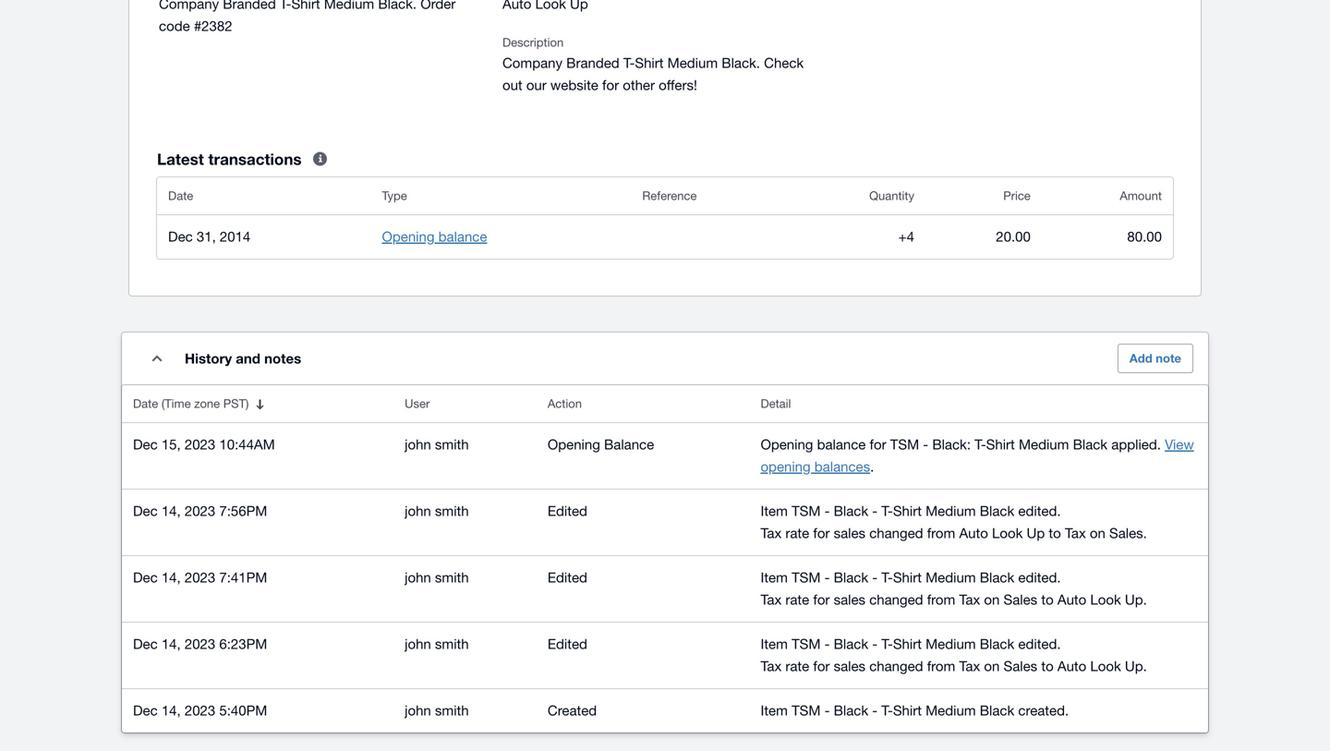 Task type: vqa. For each thing, say whether or not it's contained in the screenshot.


Task type: describe. For each thing, give the bounding box(es) containing it.
sales for dec 14, 2023 6:23pm
[[834, 658, 866, 674]]

look inside item tsm - black - t-shirt medium black edited. tax rate for sales changed from auto look up to tax on sales.
[[992, 525, 1023, 541]]

john for dec 15, 2023 10:44am
[[405, 436, 431, 452]]

6:23pm
[[219, 636, 267, 652]]

to for dec 14, 2023 6:23pm
[[1042, 658, 1054, 674]]

our
[[526, 77, 547, 93]]

5:40pm
[[219, 702, 267, 718]]

sales for dec 14, 2023 7:41pm
[[834, 591, 866, 607]]

date for date (time zone pst)
[[133, 396, 158, 411]]

look for dec 14, 2023 6:23pm
[[1091, 658, 1121, 674]]

branded inside the description company branded t-shirt medium black.  check out our website for other offers!
[[567, 55, 620, 71]]

sales for 6:23pm
[[1004, 658, 1038, 674]]

up
[[1027, 525, 1045, 541]]

dec for dec 14, 2023 7:56pm
[[133, 503, 158, 519]]

#2382
[[194, 18, 232, 34]]

amount
[[1120, 188, 1162, 203]]

order
[[421, 0, 456, 12]]

opening for opening balance
[[548, 436, 600, 452]]

history and notes
[[185, 350, 301, 367]]

changed for dec 14, 2023 7:41pm
[[870, 591, 923, 607]]

for for dec 14, 2023 7:56pm
[[813, 525, 830, 541]]

john for dec 14, 2023 7:56pm
[[405, 503, 431, 519]]

to for dec 14, 2023 7:56pm
[[1049, 525, 1061, 541]]

type
[[382, 188, 407, 203]]

for for dec 14, 2023 6:23pm
[[813, 658, 830, 674]]

item tsm - black - t-shirt medium black edited. tax rate for sales changed from auto look up to tax on sales.
[[761, 503, 1147, 541]]

rate for 6:23pm
[[786, 658, 810, 674]]

item for dec 14, 2023 7:41pm
[[761, 569, 788, 585]]

changed for dec 14, 2023 7:56pm
[[870, 525, 923, 541]]

out
[[503, 77, 523, 93]]

history
[[185, 350, 232, 367]]

from for dec 14, 2023 6:23pm
[[927, 658, 956, 674]]

item for dec 14, 2023 7:56pm
[[761, 503, 788, 519]]

item for dec 14, 2023 5:40pm
[[761, 702, 788, 718]]

dec for dec 14, 2023 6:23pm
[[133, 636, 158, 652]]

item tsm - black - t-shirt medium black edited. tax rate for sales changed from tax on sales to auto look up. for 6:23pm
[[761, 636, 1147, 674]]

black. inside the description company branded t-shirt medium black.  check out our website for other offers!
[[722, 55, 760, 71]]

rate for 7:41pm
[[786, 591, 810, 607]]

edited for 7:41pm
[[548, 569, 588, 585]]

pst)
[[223, 396, 249, 411]]

t- inside item tsm - black - t-shirt medium black edited. tax rate for sales changed from auto look up to tax on sales.
[[882, 503, 893, 519]]

opening
[[761, 458, 811, 474]]

price
[[1004, 188, 1031, 203]]

item tsm - black - t-shirt medium black created.
[[761, 702, 1069, 718]]

other
[[623, 77, 655, 93]]

shirt inside item tsm - black - t-shirt medium black edited. tax rate for sales changed from auto look up to tax on sales.
[[893, 503, 922, 519]]

list of transactions element
[[157, 177, 1173, 259]]

31,
[[197, 228, 216, 244]]

smith for dec 14, 2023 5:40pm
[[435, 702, 469, 718]]

date (time zone pst)
[[133, 396, 249, 411]]

dec for dec 14, 2023 5:40pm
[[133, 702, 158, 718]]

action button
[[537, 385, 750, 422]]

list of history for this document element
[[122, 385, 1208, 733]]

.
[[870, 458, 874, 474]]

branded inside company branded t-shirt medium black.  order code #2382
[[223, 0, 276, 12]]

date (time zone pst) button
[[122, 385, 394, 422]]

sales.
[[1110, 525, 1147, 541]]

tsm for dec 14, 2023 6:23pm
[[792, 636, 821, 652]]

14, for dec 14, 2023 5:40pm
[[162, 702, 181, 718]]

view opening balances
[[761, 436, 1194, 474]]

reference
[[642, 188, 697, 203]]

toggle image
[[152, 355, 162, 362]]

add note
[[1130, 351, 1182, 365]]

balances
[[815, 458, 870, 474]]

2023 for 6:23pm
[[185, 636, 215, 652]]

edited. for dec 14, 2023 6:23pm
[[1019, 636, 1061, 652]]

medium inside company branded t-shirt medium black.  order code #2382
[[324, 0, 374, 12]]

add note button
[[1118, 344, 1194, 373]]

dec for dec 31, 2014
[[168, 228, 193, 244]]

sales for 7:41pm
[[1004, 591, 1038, 607]]

on for dec 14, 2023 6:23pm
[[984, 658, 1000, 674]]

on for dec 14, 2023 7:41pm
[[984, 591, 1000, 607]]

item for dec 14, 2023 6:23pm
[[761, 636, 788, 652]]

zone
[[194, 396, 220, 411]]

7:41pm
[[219, 569, 267, 585]]

to for dec 14, 2023 7:41pm
[[1042, 591, 1054, 607]]

2023 for 7:41pm
[[185, 569, 215, 585]]

opening for opening balance for tsm - black: t-shirt medium black applied.
[[761, 436, 813, 452]]

opening balance
[[548, 436, 654, 452]]

edited. for dec 14, 2023 7:56pm
[[1019, 503, 1061, 519]]

2023 for 5:40pm
[[185, 702, 215, 718]]

check
[[764, 55, 804, 71]]

t- inside company branded t-shirt medium black.  order code #2382
[[280, 0, 291, 12]]

item tsm - black - t-shirt medium black edited. tax rate for sales changed from tax on sales to auto look up. for 7:41pm
[[761, 569, 1147, 607]]

for inside the description company branded t-shirt medium black.  check out our website for other offers!
[[602, 77, 619, 93]]

7:56pm
[[219, 503, 267, 519]]

dec 14, 2023 6:23pm
[[133, 636, 267, 652]]

auto inside item tsm - black - t-shirt medium black edited. tax rate for sales changed from auto look up to tax on sales.
[[959, 525, 988, 541]]



Task type: locate. For each thing, give the bounding box(es) containing it.
auto for dec 14, 2023 7:41pm
[[1058, 591, 1087, 607]]

john
[[405, 436, 431, 452], [405, 503, 431, 519], [405, 569, 431, 585], [405, 636, 431, 652], [405, 702, 431, 718]]

on inside item tsm - black - t-shirt medium black edited. tax rate for sales changed from auto look up to tax on sales.
[[1090, 525, 1106, 541]]

0 horizontal spatial black.
[[378, 0, 417, 12]]

3 rate from the top
[[786, 658, 810, 674]]

3 smith from the top
[[435, 569, 469, 585]]

5 john from the top
[[405, 702, 431, 718]]

1 vertical spatial sales
[[1004, 658, 1038, 674]]

2 vertical spatial auto
[[1058, 658, 1087, 674]]

1 vertical spatial changed
[[870, 591, 923, 607]]

company
[[159, 0, 219, 12], [503, 55, 563, 71]]

description company branded t-shirt medium black.  check out our website for other offers!
[[503, 35, 804, 93]]

medium
[[324, 0, 374, 12], [668, 55, 718, 71], [1019, 436, 1069, 452], [926, 503, 976, 519], [926, 569, 976, 585], [926, 636, 976, 652], [926, 702, 976, 718]]

from down "view opening balances"
[[927, 525, 956, 541]]

4 item from the top
[[761, 702, 788, 718]]

from down item tsm - black - t-shirt medium black edited. tax rate for sales changed from auto look up to tax on sales.
[[927, 591, 956, 607]]

1 edited from the top
[[548, 503, 588, 519]]

tsm for dec 14, 2023 7:56pm
[[792, 503, 821, 519]]

1 vertical spatial company
[[503, 55, 563, 71]]

from for dec 14, 2023 7:56pm
[[927, 525, 956, 541]]

1 sales from the top
[[834, 525, 866, 541]]

for inside item tsm - black - t-shirt medium black edited. tax rate for sales changed from auto look up to tax on sales.
[[813, 525, 830, 541]]

applied.
[[1112, 436, 1161, 452]]

look
[[992, 525, 1023, 541], [1091, 591, 1121, 607], [1091, 658, 1121, 674]]

rate for 7:56pm
[[786, 525, 810, 541]]

john smith for 7:41pm
[[405, 569, 469, 585]]

5 2023 from the top
[[185, 702, 215, 718]]

tsm for dec 14, 2023 7:41pm
[[792, 569, 821, 585]]

item
[[761, 503, 788, 519], [761, 569, 788, 585], [761, 636, 788, 652], [761, 702, 788, 718]]

0 vertical spatial branded
[[223, 0, 276, 12]]

company up code
[[159, 0, 219, 12]]

tsm for dec 14, 2023 5:40pm
[[792, 702, 821, 718]]

4 14, from the top
[[162, 702, 181, 718]]

note
[[1156, 351, 1182, 365]]

2 edited. from the top
[[1019, 569, 1061, 585]]

item tsm - black - t-shirt medium black edited. tax rate for sales changed from tax on sales to auto look up. up item tsm - black - t-shirt medium black created.
[[761, 636, 1147, 674]]

more info image
[[302, 140, 339, 177]]

company inside the description company branded t-shirt medium black.  check out our website for other offers!
[[503, 55, 563, 71]]

1 horizontal spatial balance
[[817, 436, 866, 452]]

website
[[551, 77, 599, 93]]

date inside button
[[133, 396, 158, 411]]

from
[[927, 525, 956, 541], [927, 591, 956, 607], [927, 658, 956, 674]]

2023 right 15,
[[185, 436, 215, 452]]

black:
[[933, 436, 971, 452]]

2 vertical spatial look
[[1091, 658, 1121, 674]]

0 vertical spatial from
[[927, 525, 956, 541]]

3 2023 from the top
[[185, 569, 215, 585]]

offers!
[[659, 77, 697, 93]]

rate inside item tsm - black - t-shirt medium black edited. tax rate for sales changed from auto look up to tax on sales.
[[786, 525, 810, 541]]

latest
[[157, 150, 204, 168]]

-
[[923, 436, 929, 452], [825, 503, 830, 519], [872, 503, 878, 519], [825, 569, 830, 585], [872, 569, 878, 585], [825, 636, 830, 652], [872, 636, 878, 652], [825, 702, 830, 718], [872, 702, 878, 718]]

t- inside the description company branded t-shirt medium black.  check out our website for other offers!
[[623, 55, 635, 71]]

1 vertical spatial black.
[[722, 55, 760, 71]]

1 edited. from the top
[[1019, 503, 1061, 519]]

john smith for 6:23pm
[[405, 636, 469, 652]]

to right 'up'
[[1049, 525, 1061, 541]]

code
[[159, 18, 190, 34]]

2023
[[185, 436, 215, 452], [185, 503, 215, 519], [185, 569, 215, 585], [185, 636, 215, 652], [185, 702, 215, 718]]

14, for dec 14, 2023 7:41pm
[[162, 569, 181, 585]]

up. for dec 14, 2023 6:23pm
[[1125, 658, 1147, 674]]

1 vertical spatial sales
[[834, 591, 866, 607]]

dec up dec 14, 2023 7:41pm
[[133, 503, 158, 519]]

4 john smith from the top
[[405, 636, 469, 652]]

14, left 6:23pm
[[162, 636, 181, 652]]

2023 left 7:41pm
[[185, 569, 215, 585]]

2023 for 7:56pm
[[185, 503, 215, 519]]

2 sales from the top
[[1004, 658, 1038, 674]]

0 vertical spatial edited
[[548, 503, 588, 519]]

date for date
[[168, 188, 193, 203]]

medium inside item tsm - black - t-shirt medium black edited. tax rate for sales changed from auto look up to tax on sales.
[[926, 503, 976, 519]]

company inside company branded t-shirt medium black.  order code #2382
[[159, 0, 219, 12]]

branded up website
[[567, 55, 620, 71]]

2 vertical spatial rate
[[786, 658, 810, 674]]

80.00
[[1128, 228, 1162, 244]]

1 vertical spatial from
[[927, 591, 956, 607]]

opening balance for tsm - black: t-shirt medium black applied.
[[761, 436, 1165, 452]]

3 14, from the top
[[162, 636, 181, 652]]

up. for dec 14, 2023 7:41pm
[[1125, 591, 1147, 607]]

0 vertical spatial black.
[[378, 0, 417, 12]]

2 john smith from the top
[[405, 503, 469, 519]]

1 2023 from the top
[[185, 436, 215, 452]]

t-
[[280, 0, 291, 12], [623, 55, 635, 71], [975, 436, 986, 452], [882, 503, 893, 519], [882, 569, 893, 585], [882, 636, 893, 652], [882, 702, 893, 718]]

1 sales from the top
[[1004, 591, 1038, 607]]

edited. down 'up'
[[1019, 569, 1061, 585]]

view opening balances link
[[761, 436, 1194, 474]]

john for dec 14, 2023 6:23pm
[[405, 636, 431, 652]]

smith for dec 14, 2023 6:23pm
[[435, 636, 469, 652]]

dec for dec 15, 2023 10:44am
[[133, 436, 158, 452]]

+4
[[899, 228, 915, 244]]

dec left 31,
[[168, 228, 193, 244]]

changed for dec 14, 2023 6:23pm
[[870, 658, 923, 674]]

tsm
[[890, 436, 919, 452], [792, 503, 821, 519], [792, 569, 821, 585], [792, 636, 821, 652], [792, 702, 821, 718]]

add
[[1130, 351, 1153, 365]]

balance for opening balance
[[439, 228, 487, 244]]

action
[[548, 396, 582, 411]]

dec
[[168, 228, 193, 244], [133, 436, 158, 452], [133, 503, 158, 519], [133, 569, 158, 585], [133, 636, 158, 652], [133, 702, 158, 718]]

3 sales from the top
[[834, 658, 866, 674]]

1 item from the top
[[761, 503, 788, 519]]

2 horizontal spatial opening
[[761, 436, 813, 452]]

1 horizontal spatial black.
[[722, 55, 760, 71]]

latest transactions
[[157, 150, 302, 168]]

2 vertical spatial edited.
[[1019, 636, 1061, 652]]

2 smith from the top
[[435, 503, 469, 519]]

sales down 'up'
[[1004, 591, 1038, 607]]

sales
[[834, 525, 866, 541], [834, 591, 866, 607], [834, 658, 866, 674]]

balance inside list of transactions element
[[439, 228, 487, 244]]

date left (time
[[133, 396, 158, 411]]

dec 14, 2023 7:56pm
[[133, 503, 267, 519]]

dec 15, 2023 10:44am
[[133, 436, 275, 452]]

1 horizontal spatial opening
[[548, 436, 600, 452]]

to inside item tsm - black - t-shirt medium black edited. tax rate for sales changed from auto look up to tax on sales.
[[1049, 525, 1061, 541]]

opening balance
[[382, 228, 487, 244]]

dec inside list of transactions element
[[168, 228, 193, 244]]

and
[[236, 350, 260, 367]]

0 vertical spatial company
[[159, 0, 219, 12]]

for
[[602, 77, 619, 93], [870, 436, 887, 452], [813, 525, 830, 541], [813, 591, 830, 607], [813, 658, 830, 674]]

up.
[[1125, 591, 1147, 607], [1125, 658, 1147, 674]]

john for dec 14, 2023 5:40pm
[[405, 702, 431, 718]]

changed
[[870, 525, 923, 541], [870, 591, 923, 607], [870, 658, 923, 674]]

user button
[[394, 385, 537, 422]]

3 edited. from the top
[[1019, 636, 1061, 652]]

dec 14, 2023 5:40pm
[[133, 702, 267, 718]]

smith for dec 14, 2023 7:41pm
[[435, 569, 469, 585]]

from up item tsm - black - t-shirt medium black created.
[[927, 658, 956, 674]]

opening down action
[[548, 436, 600, 452]]

notes
[[264, 350, 301, 367]]

to down 'up'
[[1042, 591, 1054, 607]]

14, down 15,
[[162, 503, 181, 519]]

0 vertical spatial look
[[992, 525, 1023, 541]]

2 john from the top
[[405, 503, 431, 519]]

2 changed from the top
[[870, 591, 923, 607]]

edited. inside item tsm - black - t-shirt medium black edited. tax rate for sales changed from auto look up to tax on sales.
[[1019, 503, 1061, 519]]

on down item tsm - black - t-shirt medium black edited. tax rate for sales changed from auto look up to tax on sales.
[[984, 591, 1000, 607]]

quantity
[[870, 188, 915, 203]]

14, left 5:40pm
[[162, 702, 181, 718]]

2 from from the top
[[927, 591, 956, 607]]

2 vertical spatial sales
[[834, 658, 866, 674]]

john smith for 10:44am
[[405, 436, 469, 452]]

2 vertical spatial to
[[1042, 658, 1054, 674]]

john smith
[[405, 436, 469, 452], [405, 503, 469, 519], [405, 569, 469, 585], [405, 636, 469, 652], [405, 702, 469, 718]]

dec for dec 14, 2023 7:41pm
[[133, 569, 158, 585]]

date inside list of transactions element
[[168, 188, 193, 203]]

to up created.
[[1042, 658, 1054, 674]]

2 14, from the top
[[162, 569, 181, 585]]

on left sales.
[[1090, 525, 1106, 541]]

opening balance link
[[382, 228, 487, 244]]

2 vertical spatial changed
[[870, 658, 923, 674]]

opening down type
[[382, 228, 435, 244]]

5 smith from the top
[[435, 702, 469, 718]]

14, for dec 14, 2023 7:56pm
[[162, 503, 181, 519]]

2 item tsm - black - t-shirt medium black edited. tax rate for sales changed from tax on sales to auto look up. from the top
[[761, 636, 1147, 674]]

1 vertical spatial on
[[984, 591, 1000, 607]]

3 edited from the top
[[548, 636, 588, 652]]

branded up #2382
[[223, 0, 276, 12]]

on up item tsm - black - t-shirt medium black created.
[[984, 658, 1000, 674]]

0 vertical spatial auto
[[959, 525, 988, 541]]

black. left order
[[378, 0, 417, 12]]

3 john smith from the top
[[405, 569, 469, 585]]

4 john from the top
[[405, 636, 431, 652]]

sales
[[1004, 591, 1038, 607], [1004, 658, 1038, 674]]

1 vertical spatial date
[[133, 396, 158, 411]]

1 14, from the top
[[162, 503, 181, 519]]

1 john from the top
[[405, 436, 431, 452]]

0 horizontal spatial date
[[133, 396, 158, 411]]

description
[[503, 35, 564, 49]]

item tsm - black - t-shirt medium black edited. tax rate for sales changed from tax on sales to auto look up.
[[761, 569, 1147, 607], [761, 636, 1147, 674]]

shirt inside company branded t-shirt medium black.  order code #2382
[[291, 0, 320, 12]]

dec up dec 14, 2023 5:40pm
[[133, 636, 158, 652]]

2 vertical spatial on
[[984, 658, 1000, 674]]

3 item from the top
[[761, 636, 788, 652]]

0 horizontal spatial company
[[159, 0, 219, 12]]

smith for dec 14, 2023 7:56pm
[[435, 503, 469, 519]]

auto
[[959, 525, 988, 541], [1058, 591, 1087, 607], [1058, 658, 1087, 674]]

2014
[[220, 228, 251, 244]]

0 vertical spatial balance
[[439, 228, 487, 244]]

edited.
[[1019, 503, 1061, 519], [1019, 569, 1061, 585], [1019, 636, 1061, 652]]

edited
[[548, 503, 588, 519], [548, 569, 588, 585], [548, 636, 588, 652]]

1 vertical spatial rate
[[786, 591, 810, 607]]

for for dec 14, 2023 7:41pm
[[813, 591, 830, 607]]

3 john from the top
[[405, 569, 431, 585]]

0 vertical spatial changed
[[870, 525, 923, 541]]

auto for dec 14, 2023 6:23pm
[[1058, 658, 1087, 674]]

0 vertical spatial sales
[[834, 525, 866, 541]]

2 edited from the top
[[548, 569, 588, 585]]

0 vertical spatial sales
[[1004, 591, 1038, 607]]

balance for opening balance for tsm - black: t-shirt medium black applied.
[[817, 436, 866, 452]]

opening inside list of transactions element
[[382, 228, 435, 244]]

2 2023 from the top
[[185, 503, 215, 519]]

14, for dec 14, 2023 6:23pm
[[162, 636, 181, 652]]

sales up created.
[[1004, 658, 1038, 674]]

0 vertical spatial item tsm - black - t-shirt medium black edited. tax rate for sales changed from tax on sales to auto look up.
[[761, 569, 1147, 607]]

2 vertical spatial edited
[[548, 636, 588, 652]]

0 vertical spatial date
[[168, 188, 193, 203]]

2023 for 10:44am
[[185, 436, 215, 452]]

0 vertical spatial rate
[[786, 525, 810, 541]]

2 sales from the top
[[834, 591, 866, 607]]

date down latest
[[168, 188, 193, 203]]

0 vertical spatial on
[[1090, 525, 1106, 541]]

branded
[[223, 0, 276, 12], [567, 55, 620, 71]]

opening for opening balance
[[382, 228, 435, 244]]

1 vertical spatial to
[[1042, 591, 1054, 607]]

john smith for 7:56pm
[[405, 503, 469, 519]]

opening
[[382, 228, 435, 244], [548, 436, 600, 452], [761, 436, 813, 452]]

item inside item tsm - black - t-shirt medium black edited. tax rate for sales changed from auto look up to tax on sales.
[[761, 503, 788, 519]]

2023 left 7:56pm
[[185, 503, 215, 519]]

0 vertical spatial edited.
[[1019, 503, 1061, 519]]

1 vertical spatial auto
[[1058, 591, 1087, 607]]

detail
[[761, 396, 791, 411]]

5 john smith from the top
[[405, 702, 469, 718]]

balance
[[439, 228, 487, 244], [817, 436, 866, 452]]

3 from from the top
[[927, 658, 956, 674]]

2 rate from the top
[[786, 591, 810, 607]]

1 up. from the top
[[1125, 591, 1147, 607]]

from for dec 14, 2023 7:41pm
[[927, 591, 956, 607]]

10:44am
[[219, 436, 275, 452]]

black
[[1073, 436, 1108, 452], [834, 503, 869, 519], [980, 503, 1015, 519], [834, 569, 869, 585], [980, 569, 1015, 585], [834, 636, 869, 652], [980, 636, 1015, 652], [834, 702, 869, 718], [980, 702, 1015, 718]]

0 horizontal spatial opening
[[382, 228, 435, 244]]

3 changed from the top
[[870, 658, 923, 674]]

(time
[[162, 396, 191, 411]]

1 changed from the top
[[870, 525, 923, 541]]

sales inside item tsm - black - t-shirt medium black edited. tax rate for sales changed from auto look up to tax on sales.
[[834, 525, 866, 541]]

company branded t-shirt medium black.  order code #2382
[[159, 0, 456, 34]]

1 vertical spatial item tsm - black - t-shirt medium black edited. tax rate for sales changed from tax on sales to auto look up.
[[761, 636, 1147, 674]]

sales for dec 14, 2023 7:56pm
[[834, 525, 866, 541]]

0 vertical spatial to
[[1049, 525, 1061, 541]]

1 vertical spatial branded
[[567, 55, 620, 71]]

balance inside list of history for this document element
[[817, 436, 866, 452]]

from inside item tsm - black - t-shirt medium black edited. tax rate for sales changed from auto look up to tax on sales.
[[927, 525, 956, 541]]

dec 14, 2023 7:41pm
[[133, 569, 267, 585]]

1 vertical spatial up.
[[1125, 658, 1147, 674]]

black. left check
[[722, 55, 760, 71]]

detail button
[[750, 385, 1208, 422]]

on
[[1090, 525, 1106, 541], [984, 591, 1000, 607], [984, 658, 1000, 674]]

tsm inside item tsm - black - t-shirt medium black edited. tax rate for sales changed from auto look up to tax on sales.
[[792, 503, 821, 519]]

0 vertical spatial up.
[[1125, 591, 1147, 607]]

1 rate from the top
[[786, 525, 810, 541]]

shirt inside the description company branded t-shirt medium black.  check out our website for other offers!
[[635, 55, 664, 71]]

john smith for 5:40pm
[[405, 702, 469, 718]]

transactions
[[208, 150, 302, 168]]

dec down the dec 14, 2023 7:56pm
[[133, 569, 158, 585]]

black. inside company branded t-shirt medium black.  order code #2382
[[378, 0, 417, 12]]

1 smith from the top
[[435, 436, 469, 452]]

0 horizontal spatial balance
[[439, 228, 487, 244]]

medium inside the description company branded t-shirt medium black.  check out our website for other offers!
[[668, 55, 718, 71]]

rate
[[786, 525, 810, 541], [786, 591, 810, 607], [786, 658, 810, 674]]

shirt
[[291, 0, 320, 12], [635, 55, 664, 71], [986, 436, 1015, 452], [893, 503, 922, 519], [893, 569, 922, 585], [893, 636, 922, 652], [893, 702, 922, 718]]

20.00
[[996, 228, 1031, 244]]

2023 left 6:23pm
[[185, 636, 215, 652]]

1 item tsm - black - t-shirt medium black edited. tax rate for sales changed from tax on sales to auto look up. from the top
[[761, 569, 1147, 607]]

edited for 6:23pm
[[548, 636, 588, 652]]

view
[[1165, 436, 1194, 452]]

2 up. from the top
[[1125, 658, 1147, 674]]

toggle button
[[139, 340, 176, 377]]

edited. up 'up'
[[1019, 503, 1061, 519]]

company down the description
[[503, 55, 563, 71]]

1 john smith from the top
[[405, 436, 469, 452]]

14, left 7:41pm
[[162, 569, 181, 585]]

created
[[548, 702, 597, 718]]

dec 31, 2014
[[168, 228, 251, 244]]

1 vertical spatial edited.
[[1019, 569, 1061, 585]]

opening up opening
[[761, 436, 813, 452]]

balance
[[604, 436, 654, 452]]

to
[[1049, 525, 1061, 541], [1042, 591, 1054, 607], [1042, 658, 1054, 674]]

edited. for dec 14, 2023 7:41pm
[[1019, 569, 1061, 585]]

dec down dec 14, 2023 6:23pm on the left bottom of page
[[133, 702, 158, 718]]

2 vertical spatial from
[[927, 658, 956, 674]]

item tsm - black - t-shirt medium black edited. tax rate for sales changed from tax on sales to auto look up. down item tsm - black - t-shirt medium black edited. tax rate for sales changed from auto look up to tax on sales.
[[761, 569, 1147, 607]]

1 vertical spatial balance
[[817, 436, 866, 452]]

4 smith from the top
[[435, 636, 469, 652]]

1 horizontal spatial branded
[[567, 55, 620, 71]]

2023 left 5:40pm
[[185, 702, 215, 718]]

user
[[405, 396, 430, 411]]

dec left 15,
[[133, 436, 158, 452]]

1 vertical spatial look
[[1091, 591, 1121, 607]]

15,
[[162, 436, 181, 452]]

changed inside item tsm - black - t-shirt medium black edited. tax rate for sales changed from auto look up to tax on sales.
[[870, 525, 923, 541]]

john for dec 14, 2023 7:41pm
[[405, 569, 431, 585]]

1 horizontal spatial date
[[168, 188, 193, 203]]

4 2023 from the top
[[185, 636, 215, 652]]

1 from from the top
[[927, 525, 956, 541]]

date
[[168, 188, 193, 203], [133, 396, 158, 411]]

smith for dec 15, 2023 10:44am
[[435, 436, 469, 452]]

1 vertical spatial edited
[[548, 569, 588, 585]]

created.
[[1019, 702, 1069, 718]]

edited. up created.
[[1019, 636, 1061, 652]]

edited for 7:56pm
[[548, 503, 588, 519]]

0 horizontal spatial branded
[[223, 0, 276, 12]]

look for dec 14, 2023 7:41pm
[[1091, 591, 1121, 607]]

1 horizontal spatial company
[[503, 55, 563, 71]]

2 item from the top
[[761, 569, 788, 585]]

smith
[[435, 436, 469, 452], [435, 503, 469, 519], [435, 569, 469, 585], [435, 636, 469, 652], [435, 702, 469, 718]]



